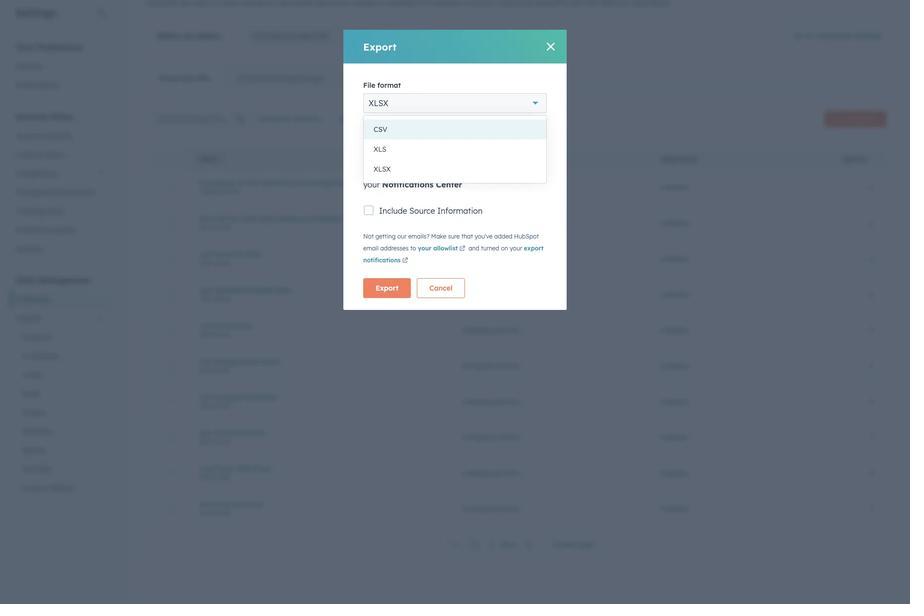 Task type: vqa. For each thing, say whether or not it's contained in the screenshot.
the bottom throughs
no



Task type: locate. For each thing, give the bounding box(es) containing it.
0 vertical spatial activity
[[216, 250, 243, 259]]

1 vertical spatial meetings
[[309, 214, 341, 223]]

and
[[482, 168, 496, 178], [469, 245, 480, 252]]

last inside date of last meeting booked in meetings tool date picker
[[227, 214, 240, 223]]

of up text
[[238, 179, 245, 187]]

date inside last contacted date picker
[[199, 331, 213, 338]]

0 horizontal spatial properties
[[16, 296, 49, 304]]

products link
[[10, 423, 111, 442]]

0 vertical spatial objects
[[16, 314, 41, 323]]

link opens in a new window image
[[460, 246, 466, 252], [403, 257, 409, 266]]

meetings up last activity date button
[[309, 214, 341, 223]]

export notifications link
[[364, 245, 544, 266]]

format down support
[[387, 134, 406, 141]]

of
[[452, 122, 457, 129], [498, 122, 504, 129], [466, 134, 472, 141], [238, 179, 245, 187], [218, 214, 225, 223]]

xls button
[[364, 140, 547, 159]]

1 vertical spatial link opens in a new window image
[[403, 257, 409, 266]]

last inside last logged call date date picker
[[199, 393, 214, 402]]

0 vertical spatial properties
[[159, 74, 194, 83]]

last modified date date picker
[[199, 429, 266, 446]]

press to sort. image
[[871, 155, 875, 162]]

properties
[[290, 31, 329, 41]]

and for posted
[[482, 168, 496, 178]]

the
[[364, 156, 377, 166]]

tab list
[[145, 66, 493, 91]]

company activity for campaign of last booking in meetings tool
[[462, 183, 520, 192]]

your right on
[[510, 245, 523, 252]]

picker inside last activity date date picker
[[215, 260, 232, 267]]

2 vertical spatial xlsx
[[374, 165, 391, 174]]

last for last engagement date
[[199, 357, 214, 366]]

& right users in the top of the page
[[36, 150, 41, 159]]

picker up the booked
[[215, 260, 232, 267]]

1 horizontal spatial rows
[[483, 122, 496, 129]]

format inside xlsx files support a maximum of 1 million rows of data. choose csv file format to export more rows of data.
[[387, 134, 406, 141]]

0 for last open task date
[[870, 469, 875, 478]]

activity for last logged call date
[[496, 398, 520, 407]]

list box containing csv
[[364, 116, 547, 183]]

last for last activity date
[[199, 250, 214, 259]]

0 vertical spatial rows
[[483, 122, 496, 129]]

6 picker from the top
[[215, 403, 232, 410]]

meetings
[[301, 179, 333, 187], [309, 214, 341, 223]]

last inside last booked meeting date date picker
[[199, 286, 214, 295]]

export right on
[[524, 245, 544, 252]]

2 horizontal spatial your
[[510, 245, 523, 252]]

company for last activity date
[[462, 255, 494, 263]]

5 0 from the top
[[870, 362, 875, 371]]

activity inside last activity date date picker
[[216, 250, 243, 259]]

in
[[860, 156, 868, 163]]

properties left (90)
[[159, 74, 194, 83]]

10 per page button
[[546, 535, 608, 555]]

7 last from the top
[[199, 465, 214, 474]]

& for privacy
[[42, 226, 47, 235]]

companies
[[815, 31, 853, 40]]

0 vertical spatial export
[[415, 134, 434, 141]]

next
[[199, 500, 216, 509], [500, 542, 517, 550]]

0 horizontal spatial data.
[[474, 134, 488, 141]]

1 vertical spatial next
[[500, 542, 517, 550]]

0 horizontal spatial press to sort. element
[[701, 155, 705, 164]]

objects up contacts
[[16, 314, 41, 323]]

file up robinsongreg175@gmail.com
[[415, 156, 427, 166]]

to down the emails?
[[411, 245, 417, 252]]

property inside button
[[854, 115, 879, 123]]

prev
[[450, 542, 466, 550]]

quotes link
[[10, 442, 111, 460]]

of right million
[[498, 122, 504, 129]]

link opens in a new window image
[[460, 245, 466, 254], [403, 258, 409, 264]]

0 vertical spatial next
[[199, 500, 216, 509]]

notifications inside export dialog
[[382, 180, 434, 190]]

company for campaign of last booking in meetings tool
[[462, 183, 494, 192]]

name button
[[187, 148, 450, 170]]

your allowlist link
[[418, 245, 467, 254]]

6 last from the top
[[199, 429, 214, 438]]

in right booking
[[292, 179, 299, 187]]

0 for last engagement date
[[870, 362, 875, 371]]

0 vertical spatial meetings
[[301, 179, 333, 187]]

properties down 'data'
[[16, 296, 49, 304]]

xlsx button
[[364, 159, 547, 179]]

press to sort. element
[[701, 155, 705, 164], [871, 155, 875, 164]]

company for last engagement date
[[462, 362, 494, 371]]

export down a
[[415, 134, 434, 141]]

0 for last contacted
[[870, 326, 875, 335]]

and left posted
[[482, 168, 496, 178]]

management
[[38, 276, 90, 286]]

company activity inside popup button
[[258, 114, 320, 123]]

data
[[16, 276, 35, 286]]

settings
[[855, 31, 883, 40]]

companies link
[[10, 347, 111, 366]]

next inside 'button'
[[500, 542, 517, 550]]

1 vertical spatial property
[[854, 115, 879, 123]]

0 horizontal spatial rows
[[452, 134, 465, 141]]

last engagement date button
[[199, 357, 438, 366]]

csv up xls
[[364, 134, 375, 141]]

to right emailed
[[486, 156, 494, 166]]

1 horizontal spatial and
[[482, 168, 496, 178]]

deals link
[[10, 385, 111, 404]]

0 for next activity date
[[870, 505, 875, 514]]

xlsx up types
[[369, 98, 389, 108]]

tool
[[335, 179, 348, 187], [343, 214, 357, 223]]

link opens in a new window image down that
[[460, 246, 466, 252]]

xlsx down xls
[[374, 165, 391, 174]]

xlsx inside button
[[374, 165, 391, 174]]

tool left include
[[343, 214, 357, 223]]

properties inside data management element
[[16, 296, 49, 304]]

7 0 from the top
[[870, 433, 875, 442]]

1 horizontal spatial properties
[[159, 74, 194, 83]]

picker up last activity date date picker
[[215, 224, 232, 231]]

export inside export notifications
[[524, 245, 544, 252]]

rows right the more
[[452, 134, 465, 141]]

0 horizontal spatial link opens in a new window image
[[403, 257, 409, 266]]

0 vertical spatial and
[[482, 168, 496, 178]]

0 vertical spatial property
[[278, 74, 306, 83]]

your down the emails?
[[418, 245, 432, 252]]

1 horizontal spatial in
[[301, 214, 307, 223]]

next right 2
[[500, 542, 517, 550]]

picker down open
[[215, 474, 232, 482]]

file up xls
[[377, 134, 385, 141]]

0 horizontal spatial notifications
[[16, 81, 58, 90]]

property
[[278, 74, 306, 83], [854, 115, 879, 123]]

meetings inside date of last meeting booked in meetings tool date picker
[[309, 214, 341, 223]]

1 picker from the top
[[215, 224, 232, 231]]

7 picker from the top
[[215, 438, 232, 446]]

objects down activities link
[[49, 484, 74, 493]]

1 vertical spatial in
[[292, 179, 299, 187]]

to inside the not getting our emails? make sure that you've added hubspot email addresses to
[[411, 245, 417, 252]]

1 vertical spatial export
[[524, 245, 544, 252]]

your down the
[[364, 180, 380, 190]]

last left meeting
[[227, 214, 240, 223]]

0 horizontal spatial property
[[278, 74, 306, 83]]

1 vertical spatial &
[[42, 226, 47, 235]]

account up account defaults
[[16, 112, 48, 122]]

last
[[247, 179, 259, 187], [227, 214, 240, 223]]

0 vertical spatial file
[[377, 134, 385, 141]]

next for next
[[500, 542, 517, 550]]

1 user
[[407, 115, 428, 124]]

notifications
[[16, 81, 58, 90], [382, 180, 434, 190]]

1 vertical spatial export
[[376, 284, 399, 293]]

custom
[[22, 484, 47, 493]]

property for create
[[854, 115, 879, 123]]

0 vertical spatial notifications
[[16, 81, 58, 90]]

getting
[[376, 233, 396, 240]]

0 horizontal spatial in
[[292, 179, 299, 187]]

activity up the booked
[[216, 250, 243, 259]]

rows right million
[[483, 122, 496, 129]]

1 press to sort. element from the left
[[701, 155, 705, 164]]

settings
[[16, 6, 56, 19]]

tab panel containing company activity
[[145, 90, 895, 563]]

1 horizontal spatial press to sort. element
[[871, 155, 875, 164]]

0 horizontal spatial &
[[36, 150, 41, 159]]

picker down contacted
[[215, 331, 232, 338]]

2 press to sort. element from the left
[[871, 155, 875, 164]]

4 last from the top
[[199, 357, 214, 366]]

9 0 from the top
[[870, 505, 875, 514]]

line
[[219, 188, 228, 195]]

and down that
[[469, 245, 480, 252]]

last inside last modified date date picker
[[199, 429, 214, 438]]

1 last from the top
[[199, 250, 214, 259]]

notifications down general
[[16, 81, 58, 90]]

choose
[[522, 122, 543, 129]]

link opens in a new window image inside your allowlist link
[[460, 246, 466, 252]]

of down million
[[466, 134, 472, 141]]

2 last from the top
[[199, 286, 214, 295]]

last left booking
[[247, 179, 259, 187]]

consent
[[49, 226, 76, 235]]

csv down types
[[374, 125, 388, 134]]

emailed
[[454, 156, 484, 166]]

date of last meeting booked in meetings tool date picker
[[199, 214, 357, 231]]

file inside xlsx files support a maximum of 1 million rows of data. choose csv file format to export more rows of data.
[[377, 134, 385, 141]]

of inside campaign of last booking in meetings tool single-line text
[[238, 179, 245, 187]]

to right go in the right top of the page
[[806, 31, 813, 40]]

& right privacy
[[42, 226, 47, 235]]

properties inside tab list
[[159, 74, 194, 83]]

0 vertical spatial &
[[36, 150, 41, 159]]

1 vertical spatial activity
[[218, 500, 245, 509]]

page
[[577, 541, 595, 550]]

last for booking
[[247, 179, 259, 187]]

0 for date of last meeting booked in meetings tool
[[870, 219, 875, 228]]

8 picker from the top
[[215, 474, 232, 482]]

marketplace downloads link
[[10, 183, 111, 202]]

date
[[199, 214, 216, 223], [199, 224, 213, 231], [245, 250, 262, 259], [199, 260, 213, 267], [275, 286, 291, 295], [199, 295, 213, 303], [199, 331, 213, 338], [263, 357, 279, 366], [199, 367, 213, 374], [260, 393, 277, 402], [199, 403, 213, 410], [249, 429, 266, 438], [199, 438, 213, 446], [255, 465, 272, 474], [199, 474, 213, 482], [247, 500, 263, 509], [199, 510, 213, 517]]

hubspot for next activity date
[[661, 505, 690, 514]]

notifications down robinsongreg175@gmail.com
[[382, 180, 434, 190]]

0 for last logged call date
[[870, 398, 875, 407]]

1 horizontal spatial notifications
[[382, 180, 434, 190]]

go to companies settings button
[[794, 31, 883, 40]]

all
[[340, 114, 349, 123]]

picker down last open task date date picker
[[215, 510, 232, 517]]

property right 'create'
[[854, 115, 879, 123]]

last inside last open task date date picker
[[199, 465, 214, 474]]

activity for last activity date
[[496, 255, 520, 263]]

our
[[398, 233, 407, 240]]

tab panel
[[145, 90, 895, 563]]

picker down engagement
[[215, 367, 232, 374]]

1 user button
[[401, 109, 441, 130]]

company for last booked meeting date
[[462, 290, 494, 299]]

activity for date of last meeting booked in meetings tool
[[496, 219, 520, 228]]

by
[[690, 156, 698, 163]]

company for last open task date
[[462, 469, 494, 478]]

company activity button
[[252, 109, 333, 129]]

sure
[[448, 233, 460, 240]]

1 vertical spatial data.
[[474, 134, 488, 141]]

2 0 from the top
[[870, 219, 875, 228]]

0 horizontal spatial last
[[227, 214, 240, 223]]

0 for last modified date
[[870, 433, 875, 442]]

1 account from the top
[[16, 112, 48, 122]]

users
[[16, 150, 34, 159]]

5 last from the top
[[199, 393, 214, 402]]

xlsx left "files"
[[364, 122, 378, 129]]

cancel button
[[417, 279, 465, 299]]

1 vertical spatial last
[[227, 214, 240, 223]]

last for last logged call date
[[199, 393, 214, 402]]

0 vertical spatial last
[[247, 179, 259, 187]]

2 account from the top
[[16, 132, 43, 141]]

text
[[230, 188, 241, 195]]

& inside 'link'
[[42, 226, 47, 235]]

0 vertical spatial 1 button
[[871, 255, 875, 264]]

meeting
[[245, 286, 273, 295]]

0 vertical spatial account
[[16, 112, 48, 122]]

xlsx inside popup button
[[369, 98, 389, 108]]

0 vertical spatial data.
[[506, 122, 520, 129]]

in right posted
[[526, 168, 533, 178]]

activity inside next activity date date picker
[[218, 500, 245, 509]]

4 0 from the top
[[870, 326, 875, 335]]

file
[[377, 134, 385, 141], [415, 156, 427, 166]]

next inside next activity date date picker
[[199, 500, 216, 509]]

1 button
[[871, 255, 875, 264], [470, 539, 480, 552]]

last for last modified date
[[199, 429, 214, 438]]

1 horizontal spatial &
[[42, 226, 47, 235]]

2 vertical spatial in
[[301, 214, 307, 223]]

4 picker from the top
[[215, 331, 232, 338]]

activity for last contacted
[[496, 326, 520, 335]]

3 last from the top
[[199, 322, 214, 331]]

files
[[380, 122, 391, 129]]

activity down last open task date date picker
[[218, 500, 245, 509]]

1 horizontal spatial last
[[247, 179, 259, 187]]

1 vertical spatial format
[[387, 134, 406, 141]]

last
[[199, 250, 214, 259], [199, 286, 214, 295], [199, 322, 214, 331], [199, 357, 214, 366], [199, 393, 214, 402], [199, 429, 214, 438], [199, 465, 214, 474]]

your inside the and posted in your
[[364, 180, 380, 190]]

teams
[[43, 150, 64, 159]]

1 vertical spatial objects
[[49, 484, 74, 493]]

last inside campaign of last booking in meetings tool single-line text
[[247, 179, 259, 187]]

property left logic
[[278, 74, 306, 83]]

in inside date of last meeting booked in meetings tool date picker
[[301, 214, 307, 223]]

1 vertical spatial notifications
[[382, 180, 434, 190]]

0 horizontal spatial next
[[199, 500, 216, 509]]

3 0 from the top
[[870, 290, 875, 299]]

of left million
[[452, 122, 457, 129]]

csv inside xlsx files support a maximum of 1 million rows of data. choose csv file format to export more rows of data.
[[364, 134, 375, 141]]

and inside the and posted in your
[[482, 168, 496, 178]]

created
[[661, 156, 688, 163]]

last activity date button
[[199, 250, 438, 259]]

link opens in a new window image down addresses
[[403, 257, 409, 266]]

picker down logged
[[215, 403, 232, 410]]

0 horizontal spatial your
[[364, 180, 380, 190]]

meetings inside campaign of last booking in meetings tool single-line text
[[301, 179, 333, 187]]

csv
[[374, 125, 388, 134], [364, 134, 375, 141]]

picker down modified
[[215, 438, 232, 446]]

2 horizontal spatial in
[[526, 168, 533, 178]]

1 horizontal spatial property
[[854, 115, 879, 123]]

hubspot for last booked meeting date
[[661, 290, 690, 299]]

create
[[834, 115, 853, 123]]

of down line
[[218, 214, 225, 223]]

in right booked
[[301, 214, 307, 223]]

1 0 from the top
[[870, 183, 875, 192]]

1 horizontal spatial export
[[524, 245, 544, 252]]

2 picker from the top
[[215, 260, 232, 267]]

1 vertical spatial xlsx
[[364, 122, 378, 129]]

custom objects link
[[10, 479, 111, 498]]

activity for next activity date
[[496, 505, 520, 514]]

used in
[[842, 156, 868, 163]]

0 horizontal spatial export
[[415, 134, 434, 141]]

0 for last booked meeting date
[[870, 290, 875, 299]]

0 horizontal spatial and
[[469, 245, 480, 252]]

link opens in a new window image down that
[[460, 245, 466, 254]]

6 0 from the top
[[870, 398, 875, 407]]

marketplace
[[16, 188, 57, 197]]

company activity for next activity date
[[462, 505, 520, 514]]

properties (90)
[[159, 74, 210, 83]]

file
[[364, 81, 376, 90]]

and turned on your
[[467, 245, 524, 252]]

exported
[[379, 156, 413, 166]]

to down support
[[408, 134, 414, 141]]

1 vertical spatial 1 button
[[470, 539, 480, 552]]

9 picker from the top
[[215, 510, 232, 517]]

field
[[351, 114, 366, 123]]

to
[[806, 31, 813, 40], [408, 134, 414, 141], [486, 156, 494, 166], [411, 245, 417, 252]]

logic
[[308, 74, 323, 83]]

properties for properties (90)
[[159, 74, 194, 83]]

export
[[415, 134, 434, 141], [524, 245, 544, 252]]

1 horizontal spatial file
[[415, 156, 427, 166]]

ascending sort. press to sort descending. element
[[220, 155, 224, 164]]

users & teams
[[16, 150, 64, 159]]

file inside the exported file will be emailed to robinsongreg175@gmail.com
[[415, 156, 427, 166]]

picker down the booked
[[215, 295, 232, 303]]

create property button
[[826, 111, 887, 127]]

hubspot for last modified date
[[661, 433, 690, 442]]

property for conditional
[[278, 74, 306, 83]]

1 vertical spatial rows
[[452, 134, 465, 141]]

1 vertical spatial file
[[415, 156, 427, 166]]

data. down million
[[474, 134, 488, 141]]

next down last open task date date picker
[[199, 500, 216, 509]]

1 horizontal spatial link opens in a new window image
[[460, 246, 466, 252]]

1 horizontal spatial next
[[500, 542, 517, 550]]

0 vertical spatial tool
[[335, 179, 348, 187]]

allowlist
[[434, 245, 458, 252]]

activity for next
[[218, 500, 245, 509]]

in inside the and posted in your
[[526, 168, 533, 178]]

list box
[[364, 116, 547, 183]]

your preferences element
[[10, 42, 111, 95]]

account up users in the top of the page
[[16, 132, 43, 141]]

8 0 from the top
[[870, 469, 875, 478]]

last inside last engagement date date picker
[[199, 357, 214, 366]]

and for turned
[[469, 245, 480, 252]]

activity for last modified date
[[496, 433, 520, 442]]

hubspot for last logged call date
[[661, 398, 690, 407]]

link opens in a new window image down addresses
[[403, 258, 409, 264]]

press to sort. element right in
[[871, 155, 875, 164]]

meetings down name button
[[301, 179, 333, 187]]

export
[[364, 40, 397, 53], [376, 284, 399, 293]]

pagination navigation
[[432, 539, 538, 553]]

0 vertical spatial link opens in a new window image
[[460, 246, 466, 252]]

1 vertical spatial account
[[16, 132, 43, 141]]

0 horizontal spatial objects
[[16, 314, 41, 323]]

picker inside last logged call date date picker
[[215, 403, 232, 410]]

0 vertical spatial in
[[526, 168, 533, 178]]

property inside tab list
[[278, 74, 306, 83]]

1 vertical spatial link opens in a new window image
[[403, 258, 409, 264]]

company activity for last open task date
[[462, 469, 520, 478]]

0 horizontal spatial link opens in a new window image
[[403, 258, 409, 264]]

picker inside next activity date date picker
[[215, 510, 232, 517]]

last inside last contacted date picker
[[199, 322, 214, 331]]

format right file
[[378, 81, 401, 90]]

notifications inside the your preferences element
[[16, 81, 58, 90]]

and posted in your
[[364, 168, 533, 190]]

5 picker from the top
[[215, 367, 232, 374]]

1 vertical spatial tool
[[343, 214, 357, 223]]

last inside last activity date date picker
[[199, 250, 214, 259]]

activity for last
[[216, 250, 243, 259]]

export down the notifications
[[376, 284, 399, 293]]

press to sort. element inside created by button
[[701, 155, 705, 164]]

3 picker from the top
[[215, 295, 232, 303]]

company activity for last modified date
[[462, 433, 520, 442]]

cancel
[[430, 284, 453, 293]]

press to sort. element inside used in button
[[871, 155, 875, 164]]

1 horizontal spatial your
[[418, 245, 432, 252]]

0 vertical spatial link opens in a new window image
[[460, 245, 466, 254]]

open
[[216, 465, 235, 474]]

preferences
[[37, 42, 83, 52]]

created by
[[661, 156, 698, 163]]

of inside date of last meeting booked in meetings tool date picker
[[218, 214, 225, 223]]

next for next activity date date picker
[[199, 500, 216, 509]]

1 vertical spatial and
[[469, 245, 480, 252]]

0 vertical spatial xlsx
[[369, 98, 389, 108]]

data. left choose
[[506, 122, 520, 129]]

account defaults
[[16, 132, 72, 141]]

1 horizontal spatial objects
[[49, 484, 74, 493]]

csv inside button
[[374, 125, 388, 134]]

press to sort. element right by
[[701, 155, 705, 164]]

1 vertical spatial properties
[[16, 296, 49, 304]]

last booked meeting date button
[[199, 286, 438, 295]]

meeting
[[242, 214, 271, 223]]

export up 'groups'
[[364, 40, 397, 53]]

0 horizontal spatial file
[[377, 134, 385, 141]]

tool down name button
[[335, 179, 348, 187]]

addresses
[[381, 245, 409, 252]]

0 horizontal spatial 1 button
[[470, 539, 480, 552]]



Task type: describe. For each thing, give the bounding box(es) containing it.
company activity for last engagement date
[[462, 362, 520, 371]]

groups
[[352, 74, 375, 83]]

added
[[495, 233, 513, 240]]

last booked meeting date date picker
[[199, 286, 291, 303]]

campaign of last booking in meetings tool single-line text
[[199, 179, 348, 195]]

company activity for date of last meeting booked in meetings tool
[[462, 219, 520, 228]]

company for last contacted
[[462, 326, 494, 335]]

properties for properties
[[16, 296, 49, 304]]

next activity date date picker
[[199, 500, 263, 517]]

account for account defaults
[[16, 132, 43, 141]]

data management
[[16, 276, 90, 286]]

export button
[[364, 279, 411, 299]]

all field types button
[[333, 109, 401, 129]]

data management element
[[10, 275, 111, 538]]

tickets link
[[10, 404, 111, 423]]

object:
[[196, 31, 223, 41]]

export dialog
[[344, 30, 567, 310]]

export notifications
[[364, 245, 544, 264]]

company activity for last activity date
[[462, 255, 520, 263]]

activity inside popup button
[[294, 114, 320, 123]]

1 horizontal spatial link opens in a new window image
[[460, 245, 466, 254]]

0 vertical spatial format
[[378, 81, 401, 90]]

company activity for last contacted
[[462, 326, 520, 335]]

hubspot for campaign of last booking in meetings tool
[[661, 183, 690, 192]]

last for meeting
[[227, 214, 240, 223]]

notifications for notifications
[[16, 81, 58, 90]]

more
[[436, 134, 450, 141]]

name
[[199, 156, 217, 163]]

tracking code
[[16, 207, 63, 216]]

conditional
[[238, 74, 276, 83]]

& for users
[[36, 150, 41, 159]]

last for last booked meeting date
[[199, 286, 214, 295]]

go
[[794, 31, 804, 40]]

a
[[416, 122, 420, 129]]

press to sort. element for created by
[[701, 155, 705, 164]]

activity for last engagement date
[[496, 362, 520, 371]]

defaults
[[45, 132, 72, 141]]

used
[[842, 156, 858, 163]]

company properties
[[252, 31, 329, 41]]

xlsx files support a maximum of 1 million rows of data. choose csv file format to export more rows of data.
[[364, 122, 543, 141]]

per
[[563, 541, 575, 550]]

maximum
[[422, 122, 450, 129]]

last for last contacted
[[199, 322, 214, 331]]

1 inside xlsx files support a maximum of 1 million rows of data. choose csv file format to export more rows of data.
[[459, 122, 462, 129]]

picker inside last booked meeting date date picker
[[215, 295, 232, 303]]

notifications
[[364, 257, 401, 264]]

last open task date date picker
[[199, 465, 272, 482]]

your allowlist
[[418, 245, 458, 252]]

setup
[[50, 112, 73, 122]]

2 button
[[486, 539, 497, 552]]

picker inside date of last meeting booked in meetings tool date picker
[[215, 224, 232, 231]]

security link
[[10, 240, 111, 259]]

last activity date date picker
[[199, 250, 262, 267]]

1 horizontal spatial 1 button
[[871, 255, 875, 264]]

1 inside pagination navigation
[[473, 541, 477, 550]]

tool inside campaign of last booking in meetings tool single-line text
[[335, 179, 348, 187]]

products
[[22, 428, 51, 437]]

activity for campaign of last booking in meetings tool
[[496, 183, 520, 192]]

activity for last open task date
[[496, 469, 520, 478]]

task
[[237, 465, 253, 474]]

1 inside popup button
[[407, 115, 411, 124]]

company properties button
[[246, 26, 372, 46]]

0 for campaign of last booking in meetings tool
[[870, 183, 875, 192]]

to inside xlsx files support a maximum of 1 million rows of data. choose csv file format to export more rows of data.
[[408, 134, 414, 141]]

will
[[429, 156, 441, 166]]

picker inside last modified date date picker
[[215, 438, 232, 446]]

activities
[[22, 465, 52, 474]]

0 vertical spatial export
[[364, 40, 397, 53]]

export inside button
[[376, 284, 399, 293]]

activities link
[[10, 460, 111, 479]]

you've
[[475, 233, 493, 240]]

picker inside last engagement date date picker
[[215, 367, 232, 374]]

your
[[16, 42, 34, 52]]

users & teams link
[[10, 146, 111, 164]]

last logged call date date picker
[[199, 393, 277, 410]]

account setup element
[[10, 111, 111, 259]]

last engagement date date picker
[[199, 357, 279, 374]]

your for and posted in your
[[364, 180, 380, 190]]

all field types
[[340, 114, 387, 123]]

ascending sort. press to sort descending. image
[[220, 155, 224, 162]]

tool inside date of last meeting booked in meetings tool date picker
[[343, 214, 357, 223]]

objects inside "button"
[[16, 314, 41, 323]]

company for last modified date
[[462, 433, 494, 442]]

Search search field
[[152, 109, 252, 129]]

hubspot for last open task date
[[661, 469, 690, 478]]

custom objects
[[22, 484, 74, 493]]

company for next activity date
[[462, 505, 494, 514]]

modified
[[216, 429, 247, 438]]

tracking code link
[[10, 202, 111, 221]]

leads link
[[10, 366, 111, 385]]

hubspot for date of last meeting booked in meetings tool
[[661, 219, 690, 228]]

last for last open task date
[[199, 465, 214, 474]]

xlsx button
[[364, 93, 547, 113]]

export inside xlsx files support a maximum of 1 million rows of data. choose csv file format to export more rows of data.
[[415, 134, 434, 141]]

robinsongreg175@gmail.com
[[364, 168, 479, 178]]

to inside the exported file will be emailed to robinsongreg175@gmail.com
[[486, 156, 494, 166]]

company for date of last meeting booked in meetings tool
[[462, 219, 494, 228]]

marketplace downloads
[[16, 188, 95, 197]]

an
[[183, 31, 193, 41]]

hubspot inside the not getting our emails? make sure that you've added hubspot email addresses to
[[515, 233, 539, 240]]

select an object:
[[157, 31, 223, 41]]

turned
[[481, 245, 500, 252]]

picker inside last contacted date picker
[[215, 331, 232, 338]]

include
[[379, 206, 408, 216]]

press to sort. element for used in
[[871, 155, 875, 164]]

center
[[436, 180, 463, 190]]

user
[[413, 115, 428, 124]]

hubspot for last contacted
[[661, 326, 690, 335]]

downloads
[[58, 188, 95, 197]]

notifications for notifications center
[[382, 180, 434, 190]]

account for account setup
[[16, 112, 48, 122]]

your for and turned on your
[[510, 245, 523, 252]]

company activity for last booked meeting date
[[462, 290, 520, 299]]

contacted
[[216, 322, 252, 331]]

booking
[[261, 179, 290, 187]]

properties (90) link
[[145, 67, 224, 90]]

million
[[463, 122, 482, 129]]

link opens in a new window image inside export notifications link
[[403, 257, 409, 266]]

1 horizontal spatial data.
[[506, 122, 520, 129]]

on
[[501, 245, 509, 252]]

tab list containing properties (90)
[[145, 66, 493, 91]]

in inside campaign of last booking in meetings tool single-line text
[[292, 179, 299, 187]]

hubspot for last engagement date
[[661, 362, 690, 371]]

last contacted date picker
[[199, 322, 252, 338]]

tracking
[[16, 207, 44, 216]]

general
[[16, 62, 41, 71]]

link opens in a new window image inside export notifications link
[[403, 258, 409, 264]]

company for last logged call date
[[462, 398, 494, 407]]

posted
[[498, 168, 524, 178]]

close image
[[547, 43, 555, 51]]

company activity for last logged call date
[[462, 398, 520, 407]]

xlsx inside xlsx files support a maximum of 1 million rows of data. choose csv file format to export more rows of data.
[[364, 122, 378, 129]]

properties link
[[10, 291, 111, 309]]

used in button
[[827, 148, 887, 170]]

emails?
[[409, 233, 430, 240]]

(90)
[[196, 74, 210, 83]]

2
[[490, 541, 493, 550]]

notifications center
[[382, 180, 463, 190]]

10 per page
[[553, 541, 595, 550]]

hubspot for last activity date
[[661, 255, 690, 263]]

picker inside last open task date date picker
[[215, 474, 232, 482]]

activity for last booked meeting date
[[496, 290, 520, 299]]



